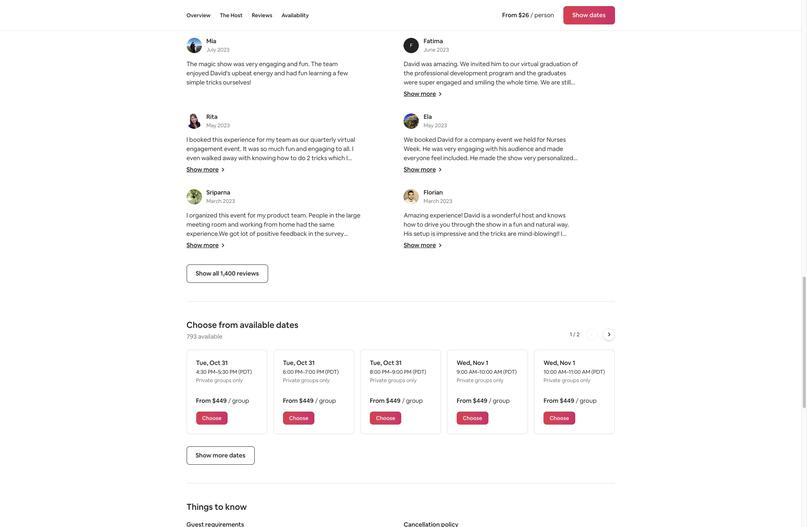 Task type: locate. For each thing, give the bounding box(es) containing it.
group for tue, oct 31 4:30 pm–5:30 pm (pdt) private groups only
[[232, 397, 249, 405]]

him
[[491, 60, 502, 68], [449, 97, 459, 105], [516, 97, 526, 105]]

2 31 from the left
[[309, 359, 315, 367]]

5 only from the left
[[581, 377, 591, 384]]

2 tue, from the left
[[283, 359, 295, 367]]

available
[[240, 320, 275, 331], [198, 333, 223, 341]]

1 $449 from the left
[[212, 397, 227, 405]]

2 oct from the left
[[297, 359, 308, 367]]

0 horizontal spatial great
[[294, 163, 309, 171]]

5 $449 from the left
[[560, 397, 575, 405]]

knowing
[[252, 154, 276, 162]]

tue, oct 31 4:30 pm–5:30 pm (pdt) private groups only
[[196, 359, 252, 384]]

3 from $449 / group from the left
[[370, 397, 423, 405]]

david down positive
[[271, 239, 287, 247]]

working
[[240, 221, 263, 229]]

0 vertical spatial are
[[552, 78, 561, 86]]

the
[[404, 69, 414, 77], [527, 69, 537, 77], [496, 78, 506, 86], [497, 154, 507, 162], [332, 163, 342, 171], [336, 212, 345, 220], [309, 221, 318, 229], [476, 221, 485, 229], [315, 230, 324, 238], [480, 230, 490, 238], [234, 239, 244, 247], [286, 248, 295, 256]]

2 horizontal spatial oct
[[384, 359, 395, 367]]

beyond.
[[273, 258, 295, 266]]

0 horizontal spatial 2
[[307, 154, 310, 162]]

3 tue, from the left
[[370, 359, 382, 367]]

only inside tue, oct 31 4:30 pm–5:30 pm (pdt) private groups only
[[233, 377, 243, 384]]

i inside amazing experience! david is a wonderful host and knows how to drive you through the show in a fun and natural way. his setup is impressive and the tricks are mind-blowing!! i strongly recommend this activity to any group!
[[561, 230, 563, 238]]

am inside the wed, nov 1 9:00 am–10:00 am (pdt) private groups only
[[494, 369, 502, 376]]

2 horizontal spatial is
[[482, 212, 486, 220]]

$449 for wed, nov 1 10:00 am–11:00 am (pdt) private groups only
[[560, 397, 575, 405]]

3 pm from the left
[[404, 369, 412, 376]]

2 horizontal spatial how
[[436, 88, 448, 96]]

for right held
[[537, 136, 546, 144]]

2 booked from the left
[[415, 136, 436, 144]]

david inside i booked this experience for my team as our quarterly virtual engagement event. it was so much fun and engaging to all. i even walked away with knowing how to do 2 tricks which i wasn't expecting to get! david shared great stories, the hour went by so quick! thanks again for this fun experience!
[[256, 163, 272, 171]]

from $449 / group down pm–5:30 in the left of the page
[[196, 397, 249, 405]]

fun up shared
[[286, 145, 295, 153]]

my inside i booked this experience for my team as our quarterly virtual engagement event. it was so much fun and engaging to all. i even walked away with knowing how to do 2 tricks which i wasn't expecting to get! david shared great stories, the hour went by so quick! thanks again for this fun experience!
[[266, 136, 275, 144]]

engaging inside i booked this experience for my team as our quarterly virtual engagement event. it was so much fun and engaging to all. i even walked away with knowing how to do 2 tricks which i wasn't expecting to get! david shared great stories, the hour went by so quick! thanks again for this fun experience!
[[308, 145, 335, 153]]

only inside wed, nov 1 10:00 am–11:00 am (pdt) private groups only
[[581, 377, 591, 384]]

group for tue, oct 31 8:00 pm–9:00 pm (pdt) private groups only
[[406, 397, 423, 405]]

31 inside tue, oct 31 6:00 pm–7:00 pm (pdt) private groups only
[[309, 359, 315, 367]]

groups for wed, nov 1 9:00 am–10:00 am (pdt) private groups only
[[475, 377, 492, 384]]

1 march from the left
[[206, 198, 222, 205]]

years
[[540, 97, 555, 105]]

fun down personalized,
[[543, 163, 552, 171]]

0 horizontal spatial am
[[494, 369, 502, 376]]

host inside i organized this event for my product team. people in the large meeting room and working from home had the same experience.we got lot of positive  feedback in the survey conducted after the meeting.  david is a grat host and has an excellent knack of connecting with the audience. it definitely met my expectation and gone beyond.
[[312, 239, 324, 247]]

0 horizontal spatial with
[[239, 154, 251, 162]]

2 right do
[[307, 154, 310, 162]]

from
[[264, 221, 278, 229], [219, 320, 238, 331]]

know
[[225, 502, 247, 513]]

audience
[[508, 145, 534, 153]]

wed, up 9:00
[[457, 359, 472, 367]]

0 horizontal spatial engaging
[[259, 60, 286, 68]]

2 march from the left
[[424, 198, 439, 205]]

2 horizontal spatial so
[[460, 97, 467, 105]]

show more button for professional
[[404, 90, 442, 98]]

am for wed, nov 1 9:00 am–10:00 am (pdt) private groups only
[[494, 369, 502, 376]]

2 (pdt) from the left
[[325, 369, 339, 376]]

private for wed, nov 1 9:00 am–10:00 am (pdt) private groups only
[[457, 377, 474, 384]]

0 horizontal spatial as
[[292, 136, 299, 144]]

31 for tue, oct 31 8:00 pm–9:00 pm (pdt) private groups only
[[396, 359, 402, 367]]

made up the "well!" on the top right of the page
[[480, 154, 496, 162]]

0 horizontal spatial may
[[206, 122, 217, 129]]

show more button down 'walked'
[[187, 166, 225, 174]]

from for tue, oct 31 4:30 pm–5:30 pm (pdt) private groups only
[[196, 397, 211, 405]]

expectation
[[209, 258, 243, 266]]

2 horizontal spatial tricks
[[491, 230, 507, 238]]

oct up pm–9:00 in the left bottom of the page
[[384, 359, 395, 367]]

groups down am–11:00
[[562, 377, 579, 384]]

wed, inside the wed, nov 1 9:00 am–10:00 am (pdt) private groups only
[[457, 359, 472, 367]]

3 $449 from the left
[[386, 397, 401, 405]]

reviews
[[252, 12, 272, 19]]

/ up wed, nov 1 10:00 am–11:00 am (pdt) private groups only at the right bottom of page
[[574, 331, 576, 338]]

1 vertical spatial virtual
[[338, 136, 355, 144]]

2 great from the left
[[475, 163, 490, 171]]

get!
[[243, 163, 255, 171]]

we up development
[[460, 60, 470, 68]]

everyone
[[404, 154, 430, 162], [416, 163, 442, 171]]

how inside amazing experience! david is a wonderful host and knows how to drive you through the show in a fun and natural way. his setup is impressive and the tricks are mind-blowing!! i strongly recommend this activity to any group!
[[404, 221, 416, 229]]

from up positive
[[264, 221, 278, 229]]

1 vertical spatial his
[[499, 145, 507, 153]]

3 private from the left
[[370, 377, 387, 384]]

it down "experience"
[[243, 145, 247, 153]]

1 vertical spatial team
[[276, 136, 291, 144]]

5 group from the left
[[580, 397, 597, 405]]

1 for wed, nov 1 10:00 am–11:00 am (pdt) private groups only
[[573, 359, 576, 367]]

we
[[460, 60, 470, 68], [541, 78, 550, 86], [421, 97, 431, 105], [404, 136, 413, 144]]

engaging down company
[[458, 145, 484, 153]]

time.
[[525, 78, 540, 86]]

0 vertical spatial show
[[217, 60, 232, 68]]

pm right pm–7:00
[[317, 369, 324, 376]]

2 only from the left
[[320, 377, 330, 384]]

1 vertical spatial had
[[444, 163, 454, 171]]

0 horizontal spatial nov
[[473, 359, 485, 367]]

1 booked from the left
[[189, 136, 211, 144]]

event
[[497, 136, 513, 144], [230, 212, 246, 220]]

we down graduates
[[541, 78, 550, 86]]

groups inside tue, oct 31 6:00 pm–7:00 pm (pdt) private groups only
[[301, 377, 319, 384]]

the host
[[220, 12, 243, 19]]

reviews
[[237, 270, 259, 278]]

my for much
[[266, 136, 275, 144]]

private inside tue, oct 31 6:00 pm–7:00 pm (pdt) private groups only
[[283, 377, 300, 384]]

it left definitely
[[325, 248, 329, 256]]

show more for you
[[404, 242, 436, 250]]

mia image
[[187, 38, 202, 53], [187, 38, 202, 53]]

2 horizontal spatial our
[[535, 106, 544, 114]]

1 horizontal spatial may
[[424, 122, 434, 129]]

1,400
[[220, 270, 236, 278]]

great up the "well!" on the top right of the page
[[475, 163, 490, 171]]

0 horizontal spatial of
[[231, 248, 237, 256]]

0 horizontal spatial tricks
[[206, 78, 222, 86]]

0 vertical spatial is
[[482, 212, 486, 220]]

engaging inside the we booked david for a company event we held for nurses week. he was very engaging with his audience and made everyone feel included. he made the show very personalized, and everyone had such a great experience. it was fun to learn some magic to practice as well!
[[458, 145, 484, 153]]

5 groups from the left
[[562, 377, 579, 384]]

his inside the we booked david for a company event we held for nurses week. he was very engaging with his audience and made everyone feel included. he made the show very personalized, and everyone had such a great experience. it was fun to learn some magic to practice as well!
[[499, 145, 507, 153]]

2 am from the left
[[582, 369, 591, 376]]

1 from $449 / group from the left
[[196, 397, 249, 405]]

david inside amazing experience! david is a wonderful host and knows how to drive you through the show in a fun and natural way. his setup is impressive and the tricks are mind-blowing!! i strongly recommend this activity to any group!
[[464, 212, 480, 220]]

0 vertical spatial it
[[243, 145, 247, 153]]

the down which
[[332, 163, 342, 171]]

8:00
[[370, 369, 381, 376]]

1 vertical spatial show
[[508, 154, 523, 162]]

from down the 10:00
[[544, 397, 559, 405]]

1 inside the wed, nov 1 9:00 am–10:00 am (pdt) private groups only
[[486, 359, 489, 367]]

his inside the david was amazing. we invited him to our virtual graduation of the professional development program and the graduates were super engaged and smiling the whole time. we are still wondering how did his magic tricks. he's also very friendly and open. we loved him so much we invited him two years in a row! thank you, david for bringing joy and magic to our graduation!
[[459, 88, 467, 96]]

from for wed, nov 1 10:00 am–11:00 am (pdt) private groups only
[[544, 397, 559, 405]]

dates inside choose from available dates 793 available
[[276, 320, 299, 331]]

had down team.
[[297, 221, 307, 229]]

2 nov from the left
[[560, 359, 572, 367]]

2 vertical spatial our
[[300, 136, 309, 144]]

event.
[[224, 145, 242, 153]]

/
[[531, 11, 533, 19], [574, 331, 576, 338], [228, 397, 231, 405], [315, 397, 318, 405], [402, 397, 405, 405], [489, 397, 492, 405], [576, 397, 579, 405]]

for up working
[[248, 212, 256, 220]]

magic inside the magic show was very engaging and fun. the team enjoyed david's upbeat energy and had fun learning a few simple tricks ourselves!
[[199, 60, 216, 68]]

and up row!
[[567, 88, 578, 96]]

wed, inside wed, nov 1 10:00 am–11:00 am (pdt) private groups only
[[544, 359, 559, 367]]

3 groups from the left
[[388, 377, 405, 384]]

ela image
[[404, 114, 419, 129], [404, 114, 419, 129]]

booked
[[189, 136, 211, 144], [415, 136, 436, 144]]

(pdt) inside tue, oct 31 6:00 pm–7:00 pm (pdt) private groups only
[[325, 369, 339, 376]]

also
[[518, 88, 530, 96]]

very up the two at the top right
[[531, 88, 543, 96]]

1 vertical spatial is
[[431, 230, 436, 238]]

2 horizontal spatial it
[[525, 163, 529, 171]]

2 may from the left
[[424, 122, 434, 129]]

march down florian
[[424, 198, 439, 205]]

we inside the we booked david for a company event we held for nurses week. he was very engaging with his audience and made everyone feel included. he made the show very personalized, and everyone had such a great experience. it was fun to learn some magic to practice as well!
[[514, 136, 523, 144]]

2 horizontal spatial with
[[486, 145, 498, 153]]

2023 for mia
[[217, 46, 230, 53]]

had
[[286, 69, 297, 77], [444, 163, 454, 171], [297, 221, 307, 229]]

2023 inside fatima june 2023
[[437, 46, 449, 53]]

virtual inside the david was amazing. we invited him to our virtual graduation of the professional development program and the graduates were super engaged and smiling the whole time. we are still wondering how did his magic tricks. he's also very friendly and open. we loved him so much we invited him two years in a row! thank you, david for bringing joy and magic to our graduation!
[[521, 60, 539, 68]]

0 horizontal spatial are
[[508, 230, 517, 238]]

private inside wed, nov 1 10:00 am–11:00 am (pdt) private groups only
[[544, 377, 561, 384]]

through
[[452, 221, 474, 229]]

0 horizontal spatial march
[[206, 198, 222, 205]]

fun inside amazing experience! david is a wonderful host and knows how to drive you through the show in a fun and natural way. his setup is impressive and the tricks are mind-blowing!! i strongly recommend this activity to any group!
[[514, 221, 523, 229]]

we up joy
[[485, 97, 494, 105]]

from $449 / group for wed, nov 1 9:00 am–10:00 am (pdt) private groups only
[[457, 397, 510, 405]]

tricks up the stories, in the top of the page
[[312, 154, 327, 162]]

july
[[206, 46, 216, 53]]

and up whole
[[515, 69, 526, 77]]

1 (pdt) from the left
[[238, 369, 252, 376]]

pm inside tue, oct 31 8:00 pm–9:00 pm (pdt) private groups only
[[404, 369, 412, 376]]

him up program
[[491, 60, 502, 68]]

week.
[[404, 145, 422, 153]]

1 horizontal spatial he
[[470, 154, 478, 162]]

1 groups from the left
[[214, 377, 232, 384]]

0 horizontal spatial virtual
[[338, 136, 355, 144]]

invited
[[471, 60, 490, 68], [495, 97, 514, 105]]

2 vertical spatial show
[[487, 221, 501, 229]]

1 oct from the left
[[210, 359, 221, 367]]

pm inside tue, oct 31 6:00 pm–7:00 pm (pdt) private groups only
[[317, 369, 324, 376]]

so right by
[[210, 173, 217, 181]]

nov inside wed, nov 1 10:00 am–11:00 am (pdt) private groups only
[[560, 359, 572, 367]]

1 31 from the left
[[222, 359, 228, 367]]

booked for engagement
[[189, 136, 211, 144]]

tue, up 4:30 on the left bottom of the page
[[196, 359, 208, 367]]

as inside i booked this experience for my team as our quarterly virtual engagement event. it was so much fun and engaging to all. i even walked away with knowing how to do 2 tricks which i wasn't expecting to get! david shared great stories, the hour went by so quick! thanks again for this fun experience!
[[292, 136, 299, 144]]

magic down the he's
[[509, 106, 526, 114]]

1 vertical spatial invited
[[495, 97, 514, 105]]

invited up development
[[471, 60, 490, 68]]

groups inside wed, nov 1 10:00 am–11:00 am (pdt) private groups only
[[562, 377, 579, 384]]

/ down tue, oct 31 4:30 pm–5:30 pm (pdt) private groups only
[[228, 397, 231, 405]]

1 am from the left
[[494, 369, 502, 376]]

how inside i booked this experience for my team as our quarterly virtual engagement event. it was so much fun and engaging to all. i even walked away with knowing how to do 2 tricks which i wasn't expecting to get! david shared great stories, the hour went by so quick! thanks again for this fun experience!
[[277, 154, 289, 162]]

the inside i booked this experience for my team as our quarterly virtual engagement event. it was so much fun and engaging to all. i even walked away with knowing how to do 2 tricks which i wasn't expecting to get! david shared great stories, the hour went by so quick! thanks again for this fun experience!
[[332, 163, 342, 171]]

5 (pdt) from the left
[[592, 369, 605, 376]]

1 horizontal spatial pm
[[317, 369, 324, 376]]

more for you
[[421, 242, 436, 250]]

$449 down pm–9:00 in the left bottom of the page
[[386, 397, 401, 405]]

(pdt) inside wed, nov 1 10:00 am–11:00 am (pdt) private groups only
[[592, 369, 605, 376]]

1 vertical spatial are
[[508, 230, 517, 238]]

energy
[[254, 69, 273, 77]]

show inside amazing experience! david is a wonderful host and knows how to drive you through the show in a fun and natural way. his setup is impressive and the tricks are mind-blowing!! i strongly recommend this activity to any group!
[[487, 221, 501, 229]]

recommend
[[428, 239, 463, 247]]

2 pm from the left
[[317, 369, 324, 376]]

same
[[319, 221, 335, 229]]

everyone down 'week.'
[[404, 154, 430, 162]]

from $449 / group for tue, oct 31 6:00 pm–7:00 pm (pdt) private groups only
[[283, 397, 336, 405]]

nov up am–11:00
[[560, 359, 572, 367]]

this up room
[[219, 212, 229, 220]]

of
[[572, 60, 578, 68], [250, 230, 256, 238], [231, 248, 237, 256]]

event up working
[[230, 212, 246, 220]]

he
[[423, 145, 431, 153], [470, 154, 478, 162]]

4 (pdt) from the left
[[503, 369, 517, 376]]

1 nov from the left
[[473, 359, 485, 367]]

well!
[[479, 173, 492, 181]]

the magic show was very engaging and fun. the team enjoyed david's upbeat energy and had fun learning a few simple tricks ourselves!
[[187, 60, 348, 86]]

so up bringing
[[460, 97, 467, 105]]

sriparna image
[[187, 189, 202, 205]]

0 horizontal spatial experience!
[[305, 173, 338, 181]]

list
[[184, 37, 618, 266]]

team up shared
[[276, 136, 291, 144]]

florian image
[[404, 189, 419, 205], [404, 189, 419, 205]]

0 horizontal spatial his
[[459, 88, 467, 96]]

1 vertical spatial how
[[277, 154, 289, 162]]

2 vertical spatial tricks
[[491, 230, 507, 238]]

group
[[232, 397, 249, 405], [319, 397, 336, 405], [406, 397, 423, 405], [493, 397, 510, 405], [580, 397, 597, 405]]

31 up pm–7:00
[[309, 359, 315, 367]]

$449 for tue, oct 31 4:30 pm–5:30 pm (pdt) private groups only
[[212, 397, 227, 405]]

1 horizontal spatial virtual
[[521, 60, 539, 68]]

show more for meeting
[[187, 242, 219, 250]]

1 horizontal spatial him
[[491, 60, 502, 68]]

2 from $449 / group from the left
[[283, 397, 336, 405]]

pm right pm–9:00 in the left bottom of the page
[[404, 369, 412, 376]]

tue, for tue, oct 31 4:30 pm–5:30 pm (pdt) private groups only
[[196, 359, 208, 367]]

3 31 from the left
[[396, 359, 402, 367]]

1 only from the left
[[233, 377, 243, 384]]

it
[[243, 145, 247, 153], [525, 163, 529, 171], [325, 248, 329, 256]]

rita image
[[187, 114, 202, 129], [187, 114, 202, 129]]

loved
[[432, 97, 447, 105]]

4 only from the left
[[494, 377, 504, 384]]

1 tue, from the left
[[196, 359, 208, 367]]

0 horizontal spatial our
[[300, 136, 309, 144]]

march inside florian march 2023
[[424, 198, 439, 205]]

tue, inside tue, oct 31 4:30 pm–5:30 pm (pdt) private groups only
[[196, 359, 208, 367]]

fatima image
[[404, 38, 419, 53], [404, 38, 419, 53]]

show inside show more dates link
[[196, 452, 212, 460]]

list containing mia
[[184, 37, 618, 266]]

the up experience.
[[497, 154, 507, 162]]

show down audience
[[508, 154, 523, 162]]

sriparna march 2023
[[206, 189, 235, 205]]

private inside tue, oct 31 8:00 pm–9:00 pm (pdt) private groups only
[[370, 377, 387, 384]]

$26
[[519, 11, 529, 19]]

host up audience. on the left of the page
[[312, 239, 324, 247]]

more for he
[[421, 166, 436, 174]]

0 vertical spatial virtual
[[521, 60, 539, 68]]

experience! inside amazing experience! david is a wonderful host and knows how to drive you through the show in a fun and natural way. his setup is impressive and the tricks are mind-blowing!! i strongly recommend this activity to any group!
[[430, 212, 463, 220]]

groups inside tue, oct 31 4:30 pm–5:30 pm (pdt) private groups only
[[214, 377, 232, 384]]

0 vertical spatial how
[[436, 88, 448, 96]]

31 up pm–5:30 in the left of the page
[[222, 359, 228, 367]]

1 vertical spatial event
[[230, 212, 246, 220]]

only inside tue, oct 31 6:00 pm–7:00 pm (pdt) private groups only
[[320, 377, 330, 384]]

2023 for sriparna
[[223, 198, 235, 205]]

1 vertical spatial we
[[514, 136, 523, 144]]

nov up am–10:00
[[473, 359, 485, 367]]

are
[[552, 78, 561, 86], [508, 230, 517, 238]]

2 vertical spatial of
[[231, 248, 237, 256]]

0 vertical spatial tricks
[[206, 78, 222, 86]]

groups
[[214, 377, 232, 384], [301, 377, 319, 384], [388, 377, 405, 384], [475, 377, 492, 384], [562, 377, 579, 384]]

for
[[453, 106, 461, 114], [257, 136, 265, 144], [455, 136, 463, 144], [537, 136, 546, 144], [273, 173, 281, 181], [248, 212, 256, 220]]

from for wed, nov 1 9:00 am–10:00 am (pdt) private groups only
[[457, 397, 472, 405]]

this inside amazing experience! david is a wonderful host and knows how to drive you through the show in a fun and natural way. his setup is impressive and the tricks are mind-blowing!! i strongly recommend this activity to any group!
[[464, 239, 474, 247]]

from down 6:00
[[283, 397, 298, 405]]

fun down fun.
[[298, 69, 308, 77]]

only inside tue, oct 31 8:00 pm–9:00 pm (pdt) private groups only
[[407, 377, 417, 384]]

0 vertical spatial event
[[497, 136, 513, 144]]

booked up 'week.'
[[415, 136, 436, 144]]

1 wed, from the left
[[457, 359, 472, 367]]

0 vertical spatial 2
[[307, 154, 310, 162]]

mind-
[[518, 230, 535, 238]]

show more button for you
[[404, 242, 442, 250]]

am right am–11:00
[[582, 369, 591, 376]]

with inside i booked this experience for my team as our quarterly virtual engagement event. it was so much fun and engaging to all. i even walked away with knowing how to do 2 tricks which i wasn't expecting to get! david shared great stories, the hour went by so quick! thanks again for this fun experience!
[[239, 154, 251, 162]]

show
[[217, 60, 232, 68], [508, 154, 523, 162], [487, 221, 501, 229]]

it down audience
[[525, 163, 529, 171]]

tue, up 6:00
[[283, 359, 295, 367]]

(1,400
[[215, 18, 238, 29]]

of inside the david was amazing. we invited him to our virtual graduation of the professional development program and the graduates were super engaged and smiling the whole time. we are still wondering how did his magic tricks. he's also very friendly and open. we loved him so much we invited him two years in a row! thank you, david for bringing joy and magic to our graduation!
[[572, 60, 578, 68]]

/ for tue, oct 31 8:00 pm–9:00 pm (pdt) private groups only
[[402, 397, 405, 405]]

engaging
[[259, 60, 286, 68], [308, 145, 335, 153], [458, 145, 484, 153]]

1 may from the left
[[206, 122, 217, 129]]

and
[[287, 60, 298, 68], [275, 69, 285, 77], [515, 69, 526, 77], [463, 78, 474, 86], [567, 88, 578, 96], [497, 106, 507, 114], [296, 145, 307, 153], [536, 145, 546, 153], [404, 163, 415, 171], [536, 212, 547, 220], [228, 221, 239, 229], [524, 221, 535, 229], [468, 230, 479, 238], [326, 239, 336, 247], [245, 258, 255, 266]]

$449 down am–11:00
[[560, 397, 575, 405]]

from down 8:00
[[370, 397, 385, 405]]

0 vertical spatial had
[[286, 69, 297, 77]]

1 great from the left
[[294, 163, 309, 171]]

very down audience
[[524, 154, 536, 162]]

pm right pm–5:30 in the left of the page
[[230, 369, 237, 376]]

pm–9:00
[[382, 369, 403, 376]]

show more button for event.
[[187, 166, 225, 174]]

2 horizontal spatial of
[[572, 60, 578, 68]]

how
[[436, 88, 448, 96], [277, 154, 289, 162], [404, 221, 416, 229]]

and up the natural
[[536, 212, 547, 220]]

2 horizontal spatial engaging
[[458, 145, 484, 153]]

show down wonderful
[[487, 221, 501, 229]]

1 vertical spatial host
[[312, 239, 324, 247]]

virtual up time.
[[521, 60, 539, 68]]

stories,
[[310, 163, 331, 171]]

0 horizontal spatial tue,
[[196, 359, 208, 367]]

in inside amazing experience! david is a wonderful host and knows how to drive you through the show in a fun and natural way. his setup is impressive and the tricks are mind-blowing!! i strongly recommend this activity to any group!
[[503, 221, 508, 229]]

4 from $449 / group from the left
[[457, 397, 510, 405]]

2 horizontal spatial 31
[[396, 359, 402, 367]]

still
[[562, 78, 571, 86]]

a inside the david was amazing. we invited him to our virtual graduation of the professional development program and the graduates were super engaged and smiling the whole time. we are still wondering how did his magic tricks. he's also very friendly and open. we loved him so much we invited him two years in a row! thank you, david for bringing joy and magic to our graduation!
[[562, 97, 566, 105]]

2 horizontal spatial tue,
[[370, 359, 382, 367]]

0 horizontal spatial from
[[219, 320, 238, 331]]

grat
[[299, 239, 311, 247]]

this inside i organized this event for my product team. people in the large meeting room and working from home had the same experience.we got lot of positive  feedback in the survey conducted after the meeting.  david is a grat host and has an excellent knack of connecting with the audience. it definitely met my expectation and gone beyond.
[[219, 212, 229, 220]]

pm inside tue, oct 31 4:30 pm–5:30 pm (pdt) private groups only
[[230, 369, 237, 376]]

groups inside tue, oct 31 8:00 pm–9:00 pm (pdt) private groups only
[[388, 377, 405, 384]]

groups down pm–9:00 in the left bottom of the page
[[388, 377, 405, 384]]

the inside button
[[220, 12, 230, 19]]

0 horizontal spatial him
[[449, 97, 459, 105]]

practice
[[447, 173, 470, 181]]

1 horizontal spatial 31
[[309, 359, 315, 367]]

$449 down pm–7:00
[[299, 397, 314, 405]]

2 private from the left
[[283, 377, 300, 384]]

5 private from the left
[[544, 377, 561, 384]]

2 horizontal spatial my
[[266, 136, 275, 144]]

0 vertical spatial he
[[423, 145, 431, 153]]

only inside the wed, nov 1 9:00 am–10:00 am (pdt) private groups only
[[494, 377, 504, 384]]

0 horizontal spatial host
[[312, 239, 324, 247]]

0 horizontal spatial oct
[[210, 359, 221, 367]]

a left few
[[333, 69, 336, 77]]

only for tue, oct 31 4:30 pm–5:30 pm (pdt) private groups only
[[233, 377, 243, 384]]

1 horizontal spatial nov
[[560, 359, 572, 367]]

march inside the "sriparna march 2023"
[[206, 198, 222, 205]]

2 horizontal spatial show
[[508, 154, 523, 162]]

oct
[[210, 359, 221, 367], [297, 359, 308, 367], [384, 359, 395, 367]]

from right 'choose'
[[219, 320, 238, 331]]

2 group from the left
[[319, 397, 336, 405]]

oct for tue, oct 31 4:30 pm–5:30 pm (pdt) private groups only
[[210, 359, 221, 367]]

tue, for tue, oct 31 8:00 pm–9:00 pm (pdt) private groups only
[[370, 359, 382, 367]]

graduation
[[540, 60, 571, 68]]

2 horizontal spatial the
[[311, 60, 322, 68]]

wed, nov 1 9:00 am–10:00 am (pdt) private groups only
[[457, 359, 517, 384]]

booked inside the we booked david for a company event we held for nurses week. he was very engaging with his audience and made everyone feel included. he made the show very personalized, and everyone had such a great experience. it was fun to learn some magic to practice as well!
[[415, 136, 436, 144]]

private for tue, oct 31 6:00 pm–7:00 pm (pdt) private groups only
[[283, 377, 300, 384]]

tricks inside the magic show was very engaging and fun. the team enjoyed david's upbeat energy and had fun learning a few simple tricks ourselves!
[[206, 78, 222, 86]]

learn
[[561, 163, 575, 171]]

tue,
[[196, 359, 208, 367], [283, 359, 295, 367], [370, 359, 382, 367]]

793
[[187, 333, 197, 341]]

by
[[202, 173, 209, 181]]

groups inside the wed, nov 1 9:00 am–10:00 am (pdt) private groups only
[[475, 377, 492, 384]]

very up upbeat
[[246, 60, 258, 68]]

2 $449 from the left
[[299, 397, 314, 405]]

2 vertical spatial it
[[325, 248, 329, 256]]

may for ela
[[424, 122, 434, 129]]

more for event.
[[204, 166, 219, 174]]

4 groups from the left
[[475, 377, 492, 384]]

david down loved
[[436, 106, 452, 114]]

2023 up "experience"
[[218, 122, 230, 129]]

(pdt) for tue, oct 31 8:00 pm–9:00 pm (pdt) private groups only
[[413, 369, 427, 376]]

groups for tue, oct 31 6:00 pm–7:00 pm (pdt) private groups only
[[301, 377, 319, 384]]

with inside i organized this event for my product team. people in the large meeting room and working from home had the same experience.we got lot of positive  feedback in the survey conducted after the meeting.  david is a grat host and has an excellent knack of connecting with the audience. it definitely met my expectation and gone beyond.
[[272, 248, 284, 256]]

home
[[279, 221, 295, 229]]

3 (pdt) from the left
[[413, 369, 427, 376]]

very inside the david was amazing. we invited him to our virtual graduation of the professional development program and the graduates were super engaged and smiling the whole time. we are still wondering how did his magic tricks. he's also very friendly and open. we loved him so much we invited him two years in a row! thank you, david for bringing joy and magic to our graduation!
[[531, 88, 543, 96]]

experience! down the stories, in the top of the page
[[305, 173, 338, 181]]

4:30
[[196, 369, 207, 376]]

1 private from the left
[[196, 377, 213, 384]]

1 pm from the left
[[230, 369, 237, 376]]

private down the 10:00
[[544, 377, 561, 384]]

from $449 / group down pm–7:00
[[283, 397, 336, 405]]

wed,
[[457, 359, 472, 367], [544, 359, 559, 367]]

group down tue, oct 31 6:00 pm–7:00 pm (pdt) private groups only
[[319, 397, 336, 405]]

3 oct from the left
[[384, 359, 395, 367]]

oct for tue, oct 31 6:00 pm–7:00 pm (pdt) private groups only
[[297, 359, 308, 367]]

are inside amazing experience! david is a wonderful host and knows how to drive you through the show in a fun and natural way. his setup is impressive and the tricks are mind-blowing!! i strongly recommend this activity to any group!
[[508, 230, 517, 238]]

31 for tue, oct 31 4:30 pm–5:30 pm (pdt) private groups only
[[222, 359, 228, 367]]

0 horizontal spatial we
[[485, 97, 494, 105]]

(pdt) for tue, oct 31 6:00 pm–7:00 pm (pdt) private groups only
[[325, 369, 339, 376]]

am inside wed, nov 1 10:00 am–11:00 am (pdt) private groups only
[[582, 369, 591, 376]]

gone
[[257, 258, 271, 266]]

were
[[404, 78, 418, 86]]

0 horizontal spatial show
[[217, 60, 232, 68]]

1 horizontal spatial march
[[424, 198, 439, 205]]

0 vertical spatial we
[[485, 97, 494, 105]]

1 group from the left
[[232, 397, 249, 405]]

0 vertical spatial dates
[[590, 11, 606, 19]]

tue, inside tue, oct 31 6:00 pm–7:00 pm (pdt) private groups only
[[283, 359, 295, 367]]

1 horizontal spatial invited
[[495, 97, 514, 105]]

his left audience
[[499, 145, 507, 153]]

0 horizontal spatial 31
[[222, 359, 228, 367]]

may inside rita may 2023
[[206, 122, 217, 129]]

1 horizontal spatial show
[[487, 221, 501, 229]]

0 horizontal spatial so
[[210, 173, 217, 181]]

4 group from the left
[[493, 397, 510, 405]]

booked inside i booked this experience for my team as our quarterly virtual engagement event. it was so much fun and engaging to all. i even walked away with knowing how to do 2 tricks which i wasn't expecting to get! david shared great stories, the hour went by so quick! thanks again for this fun experience!
[[189, 136, 211, 144]]

0 vertical spatial of
[[572, 60, 578, 68]]

show more for event.
[[187, 166, 219, 174]]

tue, up 8:00
[[370, 359, 382, 367]]

i down way.
[[561, 230, 563, 238]]

3 only from the left
[[407, 377, 417, 384]]

2 vertical spatial with
[[272, 248, 284, 256]]

amazing.
[[434, 60, 459, 68]]

reviews)
[[240, 18, 273, 29]]

in up graduation!
[[556, 97, 561, 105]]

pm for tue, oct 31 8:00 pm–9:00 pm (pdt) private groups only
[[404, 369, 412, 376]]

to
[[503, 60, 509, 68], [527, 106, 534, 114], [336, 145, 342, 153], [291, 154, 297, 162], [236, 163, 242, 171], [554, 163, 560, 171], [440, 173, 446, 181], [417, 221, 423, 229], [498, 239, 504, 247], [215, 502, 224, 513]]

0 vertical spatial from
[[264, 221, 278, 229]]

5 from $449 / group from the left
[[544, 397, 597, 405]]

2 vertical spatial is
[[289, 239, 293, 247]]

sriparna image
[[187, 189, 202, 205]]

0 horizontal spatial available
[[198, 333, 223, 341]]

2023 inside rita may 2023
[[218, 122, 230, 129]]

nov
[[473, 359, 485, 367], [560, 359, 572, 367]]

1 vertical spatial much
[[268, 145, 284, 153]]

1 horizontal spatial tue,
[[283, 359, 295, 367]]

had right energy
[[286, 69, 297, 77]]

1 horizontal spatial my
[[257, 212, 266, 220]]

2 vertical spatial how
[[404, 221, 416, 229]]

as up do
[[292, 136, 299, 144]]

way.
[[557, 221, 569, 229]]

from $26 / person
[[503, 11, 554, 19]]

florian march 2023
[[424, 189, 453, 205]]

very inside the magic show was very engaging and fun. the team enjoyed david's upbeat energy and had fun learning a few simple tricks ourselves!
[[246, 60, 258, 68]]

(pdt) right pm–7:00
[[325, 369, 339, 376]]

0 horizontal spatial pm
[[230, 369, 237, 376]]

4 private from the left
[[457, 377, 474, 384]]

2 vertical spatial dates
[[229, 452, 246, 460]]

a left row!
[[562, 97, 566, 105]]

a inside i organized this event for my product team. people in the large meeting room and working from home had the same experience.we got lot of positive  feedback in the survey conducted after the meeting.  david is a grat host and has an excellent knack of connecting with the audience. it definitely met my expectation and gone beyond.
[[294, 239, 298, 247]]

3 group from the left
[[406, 397, 423, 405]]

2 groups from the left
[[301, 377, 319, 384]]

choose
[[187, 320, 217, 331]]

tue, oct 31 8:00 pm–9:00 pm (pdt) private groups only
[[370, 359, 427, 384]]

and down development
[[463, 78, 474, 86]]

1 inside wed, nov 1 10:00 am–11:00 am (pdt) private groups only
[[573, 359, 576, 367]]

2 wed, from the left
[[544, 359, 559, 367]]

oct up pm–5:30 in the left of the page
[[210, 359, 221, 367]]

from $449 / group for wed, nov 1 10:00 am–11:00 am (pdt) private groups only
[[544, 397, 597, 405]]

show more for professional
[[404, 90, 436, 98]]

my up knowing
[[266, 136, 275, 144]]

how up loved
[[436, 88, 448, 96]]

2023 inside ela may 2023
[[435, 122, 447, 129]]

1 horizontal spatial experience!
[[430, 212, 463, 220]]

virtual inside i booked this experience for my team as our quarterly virtual engagement event. it was so much fun and engaging to all. i even walked away with knowing how to do 2 tricks which i wasn't expecting to get! david shared great stories, the hour went by so quick! thanks again for this fun experience!
[[338, 136, 355, 144]]

4 $449 from the left
[[473, 397, 488, 405]]

6:00
[[283, 369, 294, 376]]

my for from
[[257, 212, 266, 220]]



Task type: describe. For each thing, give the bounding box(es) containing it.
private for tue, oct 31 8:00 pm–9:00 pm (pdt) private groups only
[[370, 377, 387, 384]]

had inside i organized this event for my product team. people in the large meeting room and working from home had the same experience.we got lot of positive  feedback in the survey conducted after the meeting.  david is a grat host and has an excellent knack of connecting with the audience. it definitely met my expectation and gone beyond.
[[297, 221, 307, 229]]

for inside the david was amazing. we invited him to our virtual graduation of the professional development program and the graduates were super engaged and smiling the whole time. we are still wondering how did his magic tricks. he's also very friendly and open. we loved him so much we invited him two years in a row! thank you, david for bringing joy and magic to our graduation!
[[453, 106, 461, 114]]

a down wonderful
[[509, 221, 512, 229]]

2023 for florian
[[440, 198, 453, 205]]

1 vertical spatial available
[[198, 333, 223, 341]]

2023 for rita
[[218, 122, 230, 129]]

drive
[[425, 221, 439, 229]]

for up knowing
[[257, 136, 265, 144]]

engaging inside the magic show was very engaging and fun. the team enjoyed david's upbeat energy and had fun learning a few simple tricks ourselves!
[[259, 60, 286, 68]]

0 vertical spatial everyone
[[404, 154, 430, 162]]

was inside the magic show was very engaging and fun. the team enjoyed david's upbeat energy and had fun learning a few simple tricks ourselves!
[[234, 60, 244, 68]]

survey
[[326, 230, 344, 238]]

a left company
[[465, 136, 468, 144]]

magic down the smiling
[[468, 88, 486, 96]]

it inside i booked this experience for my team as our quarterly virtual engagement event. it was so much fun and engaging to all. i even walked away with knowing how to do 2 tricks which i wasn't expecting to get! david shared great stories, the hour went by so quick! thanks again for this fun experience!
[[243, 145, 247, 153]]

david inside i organized this event for my product team. people in the large meeting room and working from home had the same experience.we got lot of positive  feedback in the survey conducted after the meeting.  david is a grat host and has an excellent knack of connecting with the audience. it definitely met my expectation and gone beyond.
[[271, 239, 287, 247]]

to left the all.
[[336, 145, 342, 153]]

our inside i booked this experience for my team as our quarterly virtual engagement event. it was so much fun and engaging to all. i even walked away with knowing how to do 2 tricks which i wasn't expecting to get! david shared great stories, the hour went by so quick! thanks again for this fun experience!
[[300, 136, 309, 144]]

all.
[[344, 145, 351, 153]]

shared
[[273, 163, 293, 171]]

show inside the we booked david for a company event we held for nurses week. he was very engaging with his audience and made everyone feel included. he made the show very personalized, and everyone had such a great experience. it was fun to learn some magic to practice as well!
[[508, 154, 523, 162]]

/ right $26
[[531, 11, 533, 19]]

nov for wed, nov 1 9:00 am–10:00 am (pdt) private groups only
[[473, 359, 485, 367]]

from inside choose from available dates 793 available
[[219, 320, 238, 331]]

oct for tue, oct 31 8:00 pm–9:00 pm (pdt) private groups only
[[384, 359, 395, 367]]

1 horizontal spatial available
[[240, 320, 275, 331]]

/ for tue, oct 31 6:00 pm–7:00 pm (pdt) private groups only
[[315, 397, 318, 405]]

$449 for tue, oct 31 6:00 pm–7:00 pm (pdt) private groups only
[[299, 397, 314, 405]]

the down program
[[496, 78, 506, 86]]

the up time.
[[527, 69, 537, 77]]

and right energy
[[275, 69, 285, 77]]

such
[[456, 163, 469, 171]]

1 horizontal spatial so
[[261, 145, 267, 153]]

groups for tue, oct 31 8:00 pm–9:00 pm (pdt) private groups only
[[388, 377, 405, 384]]

great inside the we booked david for a company event we held for nurses week. he was very engaging with his audience and made everyone feel included. he made the show very personalized, and everyone had such a great experience. it was fun to learn some magic to practice as well!
[[475, 163, 490, 171]]

tue, oct 31 6:00 pm–7:00 pm (pdt) private groups only
[[283, 359, 339, 384]]

we inside the we booked david for a company event we held for nurses week. he was very engaging with his audience and made everyone feel included. he made the show very personalized, and everyone had such a great experience. it was fun to learn some magic to practice as well!
[[404, 136, 413, 144]]

to left do
[[291, 154, 297, 162]]

more for professional
[[421, 90, 436, 98]]

$449 for wed, nov 1 9:00 am–10:00 am (pdt) private groups only
[[473, 397, 488, 405]]

blowing!!
[[535, 230, 560, 238]]

you
[[440, 221, 450, 229]]

as inside the we booked david for a company event we held for nurses week. he was very engaging with his audience and made everyone feel included. he made the show very personalized, and everyone had such a great experience. it was fun to learn some magic to practice as well!
[[472, 173, 478, 181]]

from for tue, oct 31 6:00 pm–7:00 pm (pdt) private groups only
[[283, 397, 298, 405]]

show more button for meeting
[[187, 242, 225, 250]]

fun inside the magic show was very engaging and fun. the team enjoyed david's upbeat energy and had fun learning a few simple tricks ourselves!
[[298, 69, 308, 77]]

in inside the david was amazing. we invited him to our virtual graduation of the professional development program and the graduates were super engaged and smiling the whole time. we are still wondering how did his magic tricks. he's also very friendly and open. we loved him so much we invited him two years in a row! thank you, david for bringing joy and magic to our graduation!
[[556, 97, 561, 105]]

tue, for tue, oct 31 6:00 pm–7:00 pm (pdt) private groups only
[[283, 359, 295, 367]]

the host button
[[220, 0, 243, 31]]

and down connecting
[[245, 258, 255, 266]]

person
[[535, 11, 554, 19]]

only for wed, nov 1 10:00 am–11:00 am (pdt) private groups only
[[581, 377, 591, 384]]

open.
[[404, 97, 420, 105]]

1 vertical spatial our
[[535, 106, 544, 114]]

i inside i organized this event for my product team. people in the large meeting room and working from home had the same experience.we got lot of positive  feedback in the survey conducted after the meeting.  david is a grat host and has an excellent knack of connecting with the audience. it definitely met my expectation and gone beyond.
[[187, 212, 188, 220]]

i up even
[[187, 136, 188, 144]]

pm for tue, oct 31 4:30 pm–5:30 pm (pdt) private groups only
[[230, 369, 237, 376]]

we up you,
[[421, 97, 431, 105]]

from $449 / group for tue, oct 31 4:30 pm–5:30 pm (pdt) private groups only
[[196, 397, 249, 405]]

overview
[[187, 12, 211, 19]]

1 vertical spatial made
[[480, 154, 496, 162]]

0 horizontal spatial he
[[423, 145, 431, 153]]

whole
[[507, 78, 524, 86]]

wed, for wed, nov 1 9:00 am–10:00 am (pdt) private groups only
[[457, 359, 472, 367]]

the inside the we booked david for a company event we held for nurses week. he was very engaging with his audience and made everyone feel included. he made the show very personalized, and everyone had such a great experience. it was fun to learn some magic to practice as well!
[[497, 154, 507, 162]]

rita
[[206, 113, 218, 121]]

wed, for wed, nov 1 10:00 am–11:00 am (pdt) private groups only
[[544, 359, 559, 367]]

mia july 2023
[[206, 37, 230, 53]]

florian
[[424, 189, 443, 197]]

team inside i booked this experience for my team as our quarterly virtual engagement event. it was so much fun and engaging to all. i even walked away with knowing how to do 2 tricks which i wasn't expecting to get! david shared great stories, the hour went by so quick! thanks again for this fun experience!
[[276, 136, 291, 144]]

and down held
[[536, 145, 546, 153]]

organized
[[189, 212, 218, 220]]

to down personalized,
[[554, 163, 560, 171]]

meeting
[[187, 221, 210, 229]]

to up setup at the right of the page
[[417, 221, 423, 229]]

for up included.
[[455, 136, 463, 144]]

david inside the we booked david for a company event we held for nurses week. he was very engaging with his audience and made everyone feel included. he made the show very personalized, and everyone had such a great experience. it was fun to learn some magic to practice as well!
[[438, 136, 454, 144]]

and up got
[[228, 221, 239, 229]]

1 vertical spatial 2
[[577, 331, 580, 338]]

activity
[[476, 239, 497, 247]]

the for the magic show was very engaging and fun. the team enjoyed david's upbeat energy and had fun learning a few simple tricks ourselves!
[[187, 60, 197, 68]]

the for the host
[[220, 12, 230, 19]]

0 horizontal spatial invited
[[471, 60, 490, 68]]

0 horizontal spatial dates
[[229, 452, 246, 460]]

setup
[[414, 230, 430, 238]]

sriparna
[[206, 189, 230, 197]]

wed, nov 1 10:00 am–11:00 am (pdt) private groups only
[[544, 359, 605, 384]]

definitely
[[330, 248, 357, 256]]

ela may 2023
[[424, 113, 447, 129]]

the down got
[[234, 239, 244, 247]]

private for wed, nov 1 10:00 am–11:00 am (pdt) private groups only
[[544, 377, 561, 384]]

1 horizontal spatial our
[[511, 60, 520, 68]]

show more dates link
[[187, 447, 255, 465]]

show more dates
[[196, 452, 246, 460]]

choose from available dates 793 available
[[187, 320, 299, 341]]

/ for wed, nov 1 10:00 am–11:00 am (pdt) private groups only
[[576, 397, 579, 405]]

1 for wed, nov 1 9:00 am–10:00 am (pdt) private groups only
[[486, 359, 489, 367]]

experience.we
[[187, 230, 228, 238]]

to down the two at the top right
[[527, 106, 534, 114]]

reviews button
[[252, 0, 272, 31]]

natural
[[536, 221, 556, 229]]

with inside the we booked david for a company event we held for nurses week. he was very engaging with his audience and made everyone feel included. he made the show very personalized, and everyone had such a great experience. it was fun to learn some magic to practice as well!
[[486, 145, 498, 153]]

development
[[450, 69, 488, 77]]

thanks
[[236, 173, 255, 181]]

in up grat
[[309, 230, 313, 238]]

event inside i organized this event for my product team. people in the large meeting room and working from home had the same experience.we got lot of positive  feedback in the survey conducted after the meeting.  david is a grat host and has an excellent knack of connecting with the audience. it definitely met my expectation and gone beyond.
[[230, 212, 246, 220]]

from for tue, oct 31 8:00 pm–9:00 pm (pdt) private groups only
[[370, 397, 385, 405]]

4.96
[[196, 18, 213, 29]]

1 vertical spatial he
[[470, 154, 478, 162]]

pm–7:00
[[295, 369, 316, 376]]

march for florian
[[424, 198, 439, 205]]

to left get!
[[236, 163, 242, 171]]

team.
[[291, 212, 308, 220]]

to up program
[[503, 60, 509, 68]]

to left practice
[[440, 173, 446, 181]]

great inside i booked this experience for my team as our quarterly virtual engagement event. it was so much fun and engaging to all. i even walked away with knowing how to do 2 tricks which i wasn't expecting to get! david shared great stories, the hour went by so quick! thanks again for this fun experience!
[[294, 163, 309, 171]]

(pdt) for wed, nov 1 9:00 am–10:00 am (pdt) private groups only
[[503, 369, 517, 376]]

things to know
[[187, 502, 247, 513]]

few
[[338, 69, 348, 77]]

friendly
[[544, 88, 566, 96]]

show inside show dates link
[[573, 11, 589, 19]]

31 for tue, oct 31 6:00 pm–7:00 pm (pdt) private groups only
[[309, 359, 315, 367]]

had inside the magic show was very engaging and fun. the team enjoyed david's upbeat energy and had fun learning a few simple tricks ourselves!
[[286, 69, 297, 77]]

and inside i booked this experience for my team as our quarterly virtual engagement event. it was so much fun and engaging to all. i even walked away with knowing how to do 2 tricks which i wasn't expecting to get! david shared great stories, the hour went by so quick! thanks again for this fun experience!
[[296, 145, 307, 153]]

experience.
[[491, 163, 524, 171]]

walked
[[202, 154, 221, 162]]

$449 for tue, oct 31 8:00 pm–9:00 pm (pdt) private groups only
[[386, 397, 401, 405]]

very up included.
[[444, 145, 457, 153]]

and down survey on the left of the page
[[326, 239, 336, 247]]

has
[[338, 239, 347, 247]]

program
[[489, 69, 514, 77]]

a right such
[[470, 163, 473, 171]]

show more button for he
[[404, 166, 442, 174]]

is inside i organized this event for my product team. people in the large meeting room and working from home had the same experience.we got lot of positive  feedback in the survey conducted after the meeting.  david is a grat host and has an excellent knack of connecting with the audience. it definitely met my expectation and gone beyond.
[[289, 239, 293, 247]]

the up activity
[[480, 230, 490, 238]]

may for rita
[[206, 122, 217, 129]]

host inside amazing experience! david is a wonderful host and knows how to drive you through the show in a fun and natural way. his setup is impressive and the tricks are mind-blowing!! i strongly recommend this activity to any group!
[[522, 212, 535, 220]]

do
[[298, 154, 306, 162]]

rita may 2023
[[206, 113, 230, 129]]

2023 for fatima
[[437, 46, 449, 53]]

tricks inside amazing experience! david is a wonderful host and knows how to drive you through the show in a fun and natural way. his setup is impressive and the tricks are mind-blowing!! i strongly recommend this activity to any group!
[[491, 230, 507, 238]]

all
[[213, 270, 219, 278]]

the down same
[[315, 230, 324, 238]]

private for tue, oct 31 4:30 pm–5:30 pm (pdt) private groups only
[[196, 377, 213, 384]]

held
[[524, 136, 536, 144]]

was down personalized,
[[531, 163, 542, 171]]

booked for week.
[[415, 136, 436, 144]]

the down people
[[309, 221, 318, 229]]

hour
[[343, 163, 356, 171]]

in up same
[[330, 212, 334, 220]]

personalized,
[[538, 154, 575, 162]]

room
[[212, 221, 227, 229]]

positive
[[257, 230, 279, 238]]

the up the beyond.
[[286, 248, 295, 256]]

experience! inside i booked this experience for my team as our quarterly virtual engagement event. it was so much fun and engaging to all. i even walked away with knowing how to do 2 tricks which i wasn't expecting to get! david shared great stories, the hour went by so quick! thanks again for this fun experience!
[[305, 173, 338, 181]]

and up some
[[404, 163, 415, 171]]

how inside the david was amazing. we invited him to our virtual graduation of the professional development program and the graduates were super engaged and smiling the whole time. we are still wondering how did his magic tricks. he's also very friendly and open. we loved him so much we invited him two years in a row! thank you, david for bringing joy and magic to our graduation!
[[436, 88, 448, 96]]

pm for tue, oct 31 6:00 pm–7:00 pm (pdt) private groups only
[[317, 369, 324, 376]]

the left "large" at the left
[[336, 212, 345, 220]]

only for tue, oct 31 8:00 pm–9:00 pm (pdt) private groups only
[[407, 377, 417, 384]]

(pdt) for tue, oct 31 4:30 pm–5:30 pm (pdt) private groups only
[[238, 369, 252, 376]]

2023 for ela
[[435, 122, 447, 129]]

from $449 / group for tue, oct 31 8:00 pm–9:00 pm (pdt) private groups only
[[370, 397, 423, 405]]

any
[[505, 239, 515, 247]]

it inside i organized this event for my product team. people in the large meeting room and working from home had the same experience.we got lot of positive  feedback in the survey conducted after the meeting.  david is a grat host and has an excellent knack of connecting with the audience. it definitely met my expectation and gone beyond.
[[325, 248, 329, 256]]

march for sriparna
[[206, 198, 222, 205]]

smiling
[[475, 78, 495, 86]]

groups for tue, oct 31 4:30 pm–5:30 pm (pdt) private groups only
[[214, 377, 232, 384]]

are inside the david was amazing. we invited him to our virtual graduation of the professional development program and the graduates were super engaged and smiling the whole time. we are still wondering how did his magic tricks. he's also very friendly and open. we loved him so much we invited him two years in a row! thank you, david for bringing joy and magic to our graduation!
[[552, 78, 561, 86]]

overview button
[[187, 0, 211, 31]]

2 horizontal spatial dates
[[590, 11, 606, 19]]

much inside the david was amazing. we invited him to our virtual graduation of the professional development program and the graduates were super engaged and smiling the whole time. we are still wondering how did his magic tricks. he's also very friendly and open. we loved him so much we invited him two years in a row! thank you, david for bringing joy and magic to our graduation!
[[468, 97, 484, 105]]

group for wed, nov 1 9:00 am–10:00 am (pdt) private groups only
[[493, 397, 510, 405]]

quarterly
[[311, 136, 336, 144]]

fun inside the we booked david for a company event we held for nurses week. he was very engaging with his audience and made everyone feel included. he made the show very personalized, and everyone had such a great experience. it was fun to learn some magic to practice as well!
[[543, 163, 552, 171]]

was up feel at the top of the page
[[432, 145, 443, 153]]

strongly
[[404, 239, 427, 247]]

got
[[230, 230, 240, 238]]

was inside i booked this experience for my team as our quarterly virtual engagement event. it was so much fun and engaging to all. i even walked away with knowing how to do 2 tricks which i wasn't expecting to get! david shared great stories, the hour went by so quick! thanks again for this fun experience!
[[248, 145, 259, 153]]

/ for wed, nov 1 9:00 am–10:00 am (pdt) private groups only
[[489, 397, 492, 405]]

connecting
[[239, 248, 271, 256]]

impressive
[[437, 230, 467, 238]]

so inside the david was amazing. we invited him to our virtual graduation of the professional development program and the graduates were super engaged and smiling the whole time. we are still wondering how did his magic tricks. he's also very friendly and open. we loved him so much we invited him two years in a row! thank you, david for bringing joy and magic to our graduation!
[[460, 97, 467, 105]]

2 inside i booked this experience for my team as our quarterly virtual engagement event. it was so much fun and engaging to all. i even walked away with knowing how to do 2 tricks which i wasn't expecting to get! david shared great stories, the hour went by so quick! thanks again for this fun experience!
[[307, 154, 310, 162]]

only for tue, oct 31 6:00 pm–7:00 pm (pdt) private groups only
[[320, 377, 330, 384]]

things
[[187, 502, 213, 513]]

2 vertical spatial so
[[210, 173, 217, 181]]

away
[[223, 154, 237, 162]]

(pdt) for wed, nov 1 10:00 am–11:00 am (pdt) private groups only
[[592, 369, 605, 376]]

i down the all.
[[347, 154, 348, 162]]

experience
[[224, 136, 255, 144]]

product
[[267, 212, 290, 220]]

groups for wed, nov 1 10:00 am–11:00 am (pdt) private groups only
[[562, 377, 579, 384]]

he's
[[505, 88, 517, 96]]

group for tue, oct 31 6:00 pm–7:00 pm (pdt) private groups only
[[319, 397, 336, 405]]

we inside the david was amazing. we invited him to our virtual graduation of the professional development program and the graduates were super engaged and smiling the whole time. we are still wondering how did his magic tricks. he's also very friendly and open. we loved him so much we invited him two years in a row! thank you, david for bringing joy and magic to our graduation!
[[485, 97, 494, 105]]

to left any
[[498, 239, 504, 247]]

for down shared
[[273, 173, 281, 181]]

0 vertical spatial made
[[547, 145, 564, 153]]

only for wed, nov 1 9:00 am–10:00 am (pdt) private groups only
[[494, 377, 504, 384]]

people
[[309, 212, 328, 220]]

his
[[404, 230, 413, 238]]

am for wed, nov 1 10:00 am–11:00 am (pdt) private groups only
[[582, 369, 591, 376]]

event inside the we booked david for a company event we held for nurses week. he was very engaging with his audience and made everyone feel included. he made the show very personalized, and everyone had such a great experience. it was fun to learn some magic to practice as well!
[[497, 136, 513, 144]]

after
[[219, 239, 233, 247]]

from inside i organized this event for my product team. people in the large meeting room and working from home had the same experience.we got lot of positive  feedback in the survey conducted after the meeting.  david is a grat host and has an excellent knack of connecting with the audience. it definitely met my expectation and gone beyond.
[[264, 221, 278, 229]]

more for meeting
[[204, 242, 219, 250]]

team inside the magic show was very engaging and fun. the team enjoyed david's upbeat energy and had fun learning a few simple tricks ourselves!
[[323, 60, 338, 68]]

had inside the we booked david for a company event we held for nurses week. he was very engaging with his audience and made everyone feel included. he made the show very personalized, and everyone had such a great experience. it was fun to learn some magic to practice as well!
[[444, 163, 454, 171]]

much inside i booked this experience for my team as our quarterly virtual engagement event. it was so much fun and engaging to all. i even walked away with knowing how to do 2 tricks which i wasn't expecting to get! david shared great stories, the hour went by so quick! thanks again for this fun experience!
[[268, 145, 284, 153]]

fun down do
[[294, 173, 303, 181]]

show inside the magic show was very engaging and fun. the team enjoyed david's upbeat energy and had fun learning a few simple tricks ourselves!
[[217, 60, 232, 68]]

upbeat
[[232, 69, 252, 77]]

a left wonderful
[[487, 212, 491, 220]]

and right joy
[[497, 106, 507, 114]]

this up the 'engagement'
[[212, 136, 223, 144]]

2 horizontal spatial him
[[516, 97, 526, 105]]

mia
[[206, 37, 217, 45]]

1 horizontal spatial of
[[250, 230, 256, 238]]

/ for tue, oct 31 4:30 pm–5:30 pm (pdt) private groups only
[[228, 397, 231, 405]]

engagement
[[187, 145, 223, 153]]

group!
[[517, 239, 535, 247]]

show inside show all 1,400 reviews link
[[196, 270, 212, 278]]

wonderful
[[492, 212, 521, 220]]

1 vertical spatial everyone
[[416, 163, 442, 171]]

tricks inside i booked this experience for my team as our quarterly virtual engagement event. it was so much fun and engaging to all. i even walked away with knowing how to do 2 tricks which i wasn't expecting to get! david shared great stories, the hour went by so quick! thanks again for this fun experience!
[[312, 154, 327, 162]]

show more for he
[[404, 166, 436, 174]]

was inside the david was amazing. we invited him to our virtual graduation of the professional development program and the graduates were super engaged and smiling the whole time. we are still wondering how did his magic tricks. he's also very friendly and open. we loved him so much we invited him two years in a row! thank you, david for bringing joy and magic to our graduation!
[[421, 60, 432, 68]]

expecting
[[206, 163, 235, 171]]

learning
[[309, 69, 332, 77]]

1 horizontal spatial 1
[[570, 331, 572, 338]]

this down shared
[[283, 173, 293, 181]]

for inside i organized this event for my product team. people in the large meeting room and working from home had the same experience.we got lot of positive  feedback in the survey conducted after the meeting.  david is a grat host and has an excellent knack of connecting with the audience. it definitely met my expectation and gone beyond.
[[248, 212, 256, 220]]

and down through
[[468, 230, 479, 238]]

an
[[349, 239, 356, 247]]

ela
[[424, 113, 432, 121]]

am–10:00
[[469, 369, 493, 376]]

fatima june 2023
[[424, 37, 449, 53]]

the up were
[[404, 69, 414, 77]]

to left know
[[215, 502, 224, 513]]

1 horizontal spatial is
[[431, 230, 436, 238]]

again
[[256, 173, 272, 181]]

some
[[404, 173, 420, 181]]

nov for wed, nov 1 10:00 am–11:00 am (pdt) private groups only
[[560, 359, 572, 367]]

a inside the magic show was very engaging and fun. the team enjoyed david's upbeat energy and had fun learning a few simple tricks ourselves!
[[333, 69, 336, 77]]

group for wed, nov 1 10:00 am–11:00 am (pdt) private groups only
[[580, 397, 597, 405]]

magic inside the we booked david for a company event we held for nurses week. he was very engaging with his audience and made everyone feel included. he made the show very personalized, and everyone had such a great experience. it was fun to learn some magic to practice as well!
[[421, 173, 438, 181]]

from left $26
[[503, 11, 517, 19]]

audience.
[[296, 248, 324, 256]]

even
[[187, 154, 200, 162]]

i right the all.
[[352, 145, 354, 153]]

you,
[[423, 106, 434, 114]]

2 vertical spatial my
[[199, 258, 208, 266]]

and up the mind-
[[524, 221, 535, 229]]

it inside the we booked david for a company event we held for nurses week. he was very engaging with his audience and made everyone feel included. he made the show very personalized, and everyone had such a great experience. it was fun to learn some magic to practice as well!
[[525, 163, 529, 171]]

and left fun.
[[287, 60, 298, 68]]

company
[[469, 136, 496, 144]]

david up were
[[404, 60, 420, 68]]

1 / 2
[[570, 331, 580, 338]]

the right through
[[476, 221, 485, 229]]



Task type: vqa. For each thing, say whether or not it's contained in the screenshot.
working
yes



